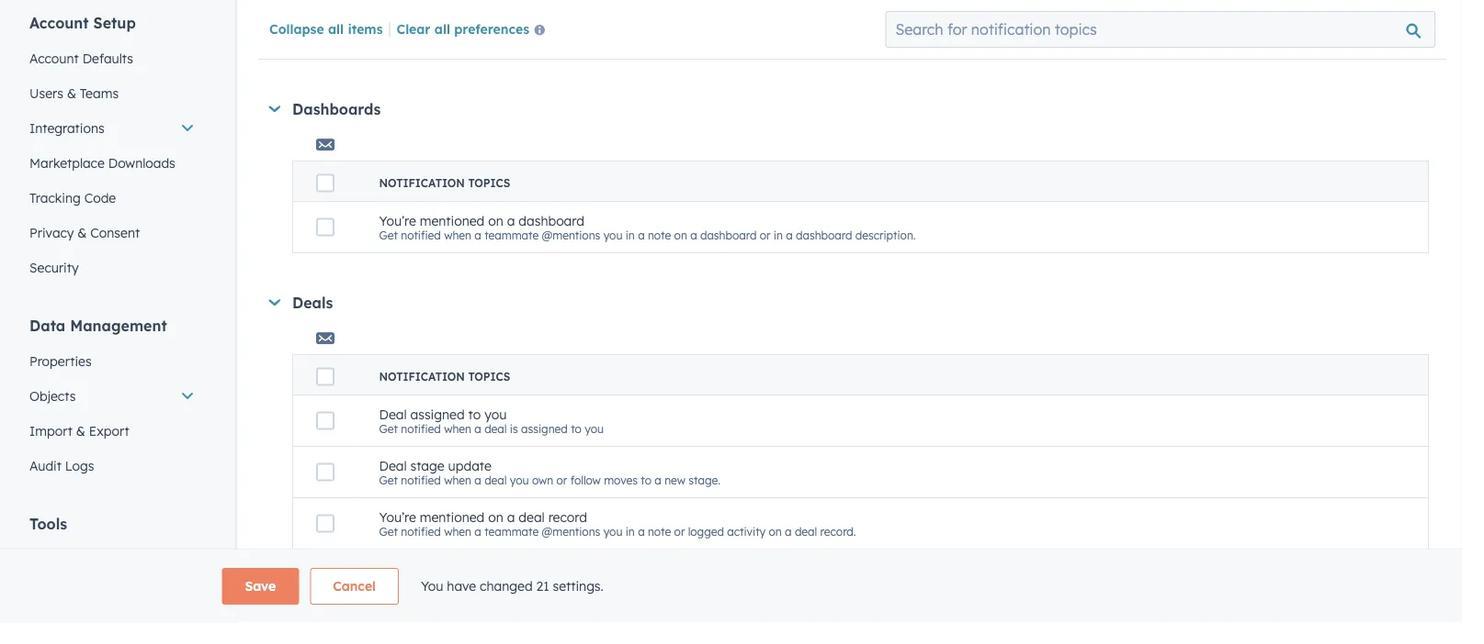 Task type: locate. For each thing, give the bounding box(es) containing it.
1 vertical spatial account
[[29, 51, 79, 67]]

& inside import & export link
[[76, 424, 85, 440]]

1 mentioned from the top
[[420, 19, 485, 35]]

assigned right is
[[521, 423, 568, 436]]

1 vertical spatial @mentions
[[542, 229, 600, 242]]

& inside the users & teams link
[[67, 85, 76, 102]]

deal left own
[[484, 474, 507, 488]]

1 logged from the top
[[688, 35, 724, 48]]

2 deal from the top
[[379, 458, 407, 474]]

@mentions inside you're mentioned on a contact record get notified when a teammate @mentions you in a note or logged activity on a contact record.
[[542, 35, 600, 48]]

deal for deal stage update
[[379, 458, 407, 474]]

1 activity from the top
[[727, 35, 766, 48]]

assigned up stage
[[410, 406, 465, 423]]

logged
[[688, 35, 724, 48], [688, 525, 724, 539]]

notification
[[379, 176, 465, 190], [379, 370, 465, 384]]

1 note from the top
[[648, 35, 671, 48]]

1 all from the left
[[328, 20, 344, 37]]

activity inside you're mentioned on a contact record get notified when a teammate @mentions you in a note or logged activity on a contact record.
[[727, 35, 766, 48]]

stage
[[410, 458, 445, 474]]

1 vertical spatial logged
[[688, 525, 724, 539]]

account up account defaults
[[29, 14, 89, 32]]

caret image down "save"
[[269, 597, 280, 603]]

tools element
[[29, 515, 206, 624]]

2 activity from the top
[[727, 525, 766, 539]]

2 vertical spatial mentioned
[[420, 509, 485, 525]]

or inside the you're mentioned on a dashboard get notified when a teammate @mentions you in a note on a dashboard or in a dashboard description.
[[760, 229, 771, 242]]

3 you're from the top
[[379, 509, 416, 525]]

or
[[674, 35, 685, 48], [760, 229, 771, 242], [556, 474, 567, 488], [674, 525, 685, 539]]

caret image
[[269, 106, 280, 112], [269, 597, 280, 603]]

account up users
[[29, 51, 79, 67]]

2 get from the top
[[379, 229, 398, 242]]

caret image inside form submissions dropdown button
[[269, 597, 280, 603]]

all for collapse
[[328, 20, 344, 37]]

topics
[[468, 176, 510, 190], [468, 370, 510, 384]]

0 vertical spatial record.
[[838, 35, 873, 48]]

1 notified from the top
[[401, 35, 441, 48]]

0 vertical spatial account
[[29, 14, 89, 32]]

form submissions
[[292, 591, 424, 609]]

2 teammate from the top
[[484, 229, 539, 242]]

mentioned inside you're mentioned on a deal record get notified when a teammate @mentions you in a note or logged activity on a deal record.
[[420, 509, 485, 525]]

note for you're mentioned on a deal record
[[648, 525, 671, 539]]

@mentions for contact
[[542, 35, 600, 48]]

all left items
[[328, 20, 344, 37]]

record inside you're mentioned on a deal record get notified when a teammate @mentions you in a note or logged activity on a deal record.
[[548, 509, 587, 525]]

0 horizontal spatial assigned
[[410, 406, 465, 423]]

account for account defaults
[[29, 51, 79, 67]]

to
[[468, 406, 481, 423], [571, 423, 582, 436], [641, 474, 652, 488]]

deal assigned to you get notified when a deal is assigned to you
[[379, 406, 604, 436]]

2 when from the top
[[444, 229, 471, 242]]

record
[[568, 19, 607, 35], [548, 509, 587, 525]]

cancel
[[333, 579, 376, 595]]

0 vertical spatial logged
[[688, 35, 724, 48]]

2 topics from the top
[[468, 370, 510, 384]]

on
[[488, 19, 503, 35], [769, 35, 782, 48], [488, 213, 503, 229], [674, 229, 687, 242], [488, 509, 503, 525], [769, 525, 782, 539]]

deal left is
[[484, 423, 507, 436]]

@mentions inside you're mentioned on a deal record get notified when a teammate @mentions you in a note or logged activity on a deal record.
[[542, 525, 600, 539]]

0 vertical spatial notification
[[379, 176, 465, 190]]

teammate for deal
[[484, 525, 539, 539]]

0 vertical spatial record
[[568, 19, 607, 35]]

logged for you're mentioned on a contact record
[[688, 35, 724, 48]]

record inside you're mentioned on a contact record get notified when a teammate @mentions you in a note or logged activity on a contact record.
[[568, 19, 607, 35]]

import & export
[[29, 424, 129, 440]]

logged inside you're mentioned on a deal record get notified when a teammate @mentions you in a note or logged activity on a deal record.
[[688, 525, 724, 539]]

to left is
[[468, 406, 481, 423]]

get
[[379, 35, 398, 48], [379, 229, 398, 242], [379, 423, 398, 436], [379, 474, 398, 488], [379, 525, 398, 539]]

1 vertical spatial mentioned
[[420, 213, 485, 229]]

1 vertical spatial teammate
[[484, 229, 539, 242]]

all right clear
[[434, 20, 450, 37]]

notified inside deal stage update get notified when a deal you own or follow moves to a new stage.
[[401, 474, 441, 488]]

0 horizontal spatial dashboard
[[519, 213, 584, 229]]

activity inside you're mentioned on a deal record get notified when a teammate @mentions you in a note or logged activity on a deal record.
[[727, 525, 766, 539]]

2 note from the top
[[648, 229, 671, 242]]

users & teams link
[[18, 76, 206, 111]]

import & export link
[[18, 414, 206, 449]]

have
[[447, 579, 476, 595]]

tools
[[29, 516, 67, 534]]

when inside deal stage update get notified when a deal you own or follow moves to a new stage.
[[444, 474, 471, 488]]

2 @mentions from the top
[[542, 229, 600, 242]]

1 vertical spatial topics
[[468, 370, 510, 384]]

record. inside you're mentioned on a deal record get notified when a teammate @mentions you in a note or logged activity on a deal record.
[[820, 525, 856, 539]]

you have changed 21 settings.
[[421, 579, 604, 595]]

record. up form submissions dropdown button
[[820, 525, 856, 539]]

record. up dashboards 'dropdown button'
[[838, 35, 873, 48]]

1 vertical spatial record.
[[820, 525, 856, 539]]

4 get from the top
[[379, 474, 398, 488]]

1 vertical spatial caret image
[[269, 597, 280, 603]]

teams
[[80, 85, 119, 102]]

teammate for contact
[[484, 35, 539, 48]]

management
[[70, 317, 167, 335]]

2 notified from the top
[[401, 229, 441, 242]]

downloads
[[108, 155, 175, 171]]

mentioned inside you're mentioned on a contact record get notified when a teammate @mentions you in a note or logged activity on a contact record.
[[420, 19, 485, 35]]

objects
[[29, 389, 76, 405]]

3 note from the top
[[648, 525, 671, 539]]

all for clear
[[434, 20, 450, 37]]

get inside you're mentioned on a contact record get notified when a teammate @mentions you in a note or logged activity on a contact record.
[[379, 35, 398, 48]]

0 vertical spatial &
[[67, 85, 76, 102]]

in inside you're mentioned on a deal record get notified when a teammate @mentions you in a note or logged activity on a deal record.
[[626, 525, 635, 539]]

& for teams
[[67, 85, 76, 102]]

save
[[245, 579, 276, 595]]

21
[[536, 579, 549, 595]]

record. inside you're mentioned on a contact record get notified when a teammate @mentions you in a note or logged activity on a contact record.
[[838, 35, 873, 48]]

notification topics
[[379, 176, 510, 190], [379, 370, 510, 384]]

5 notified from the top
[[401, 525, 441, 539]]

consent
[[90, 225, 140, 241]]

you're mentioned on a contact record get notified when a teammate @mentions you in a note or logged activity on a contact record.
[[379, 19, 873, 48]]

1 vertical spatial activity
[[727, 525, 766, 539]]

3 @mentions from the top
[[542, 525, 600, 539]]

1 notification topics from the top
[[379, 176, 510, 190]]

1 vertical spatial you're
[[379, 213, 416, 229]]

logs
[[65, 459, 94, 475]]

mentioned inside the you're mentioned on a dashboard get notified when a teammate @mentions you in a note on a dashboard or in a dashboard description.
[[420, 213, 485, 229]]

0 vertical spatial notification topics
[[379, 176, 510, 190]]

topics for deals
[[468, 370, 510, 384]]

when
[[444, 35, 471, 48], [444, 229, 471, 242], [444, 423, 471, 436], [444, 474, 471, 488], [444, 525, 471, 539]]

2 logged from the top
[[688, 525, 724, 539]]

3 notified from the top
[[401, 423, 441, 436]]

0 vertical spatial teammate
[[484, 35, 539, 48]]

activity
[[727, 35, 766, 48], [727, 525, 766, 539]]

note inside you're mentioned on a deal record get notified when a teammate @mentions you in a note or logged activity on a deal record.
[[648, 525, 671, 539]]

1 notification from the top
[[379, 176, 465, 190]]

3 when from the top
[[444, 423, 471, 436]]

1 teammate from the top
[[484, 35, 539, 48]]

3 get from the top
[[379, 423, 398, 436]]

2 all from the left
[[434, 20, 450, 37]]

record.
[[838, 35, 873, 48], [820, 525, 856, 539]]

deals
[[292, 294, 333, 312]]

1 get from the top
[[379, 35, 398, 48]]

account
[[29, 14, 89, 32], [29, 51, 79, 67]]

collapse all items
[[269, 20, 383, 37]]

you inside you're mentioned on a contact record get notified when a teammate @mentions you in a note or logged activity on a contact record.
[[603, 35, 623, 48]]

you're for you're mentioned on a dashboard
[[379, 213, 416, 229]]

& inside the privacy & consent link
[[77, 225, 87, 241]]

& for export
[[76, 424, 85, 440]]

you're inside the you're mentioned on a dashboard get notified when a teammate @mentions you in a note on a dashboard or in a dashboard description.
[[379, 213, 416, 229]]

2 you're from the top
[[379, 213, 416, 229]]

notification topics for deals
[[379, 370, 510, 384]]

note inside you're mentioned on a contact record get notified when a teammate @mentions you in a note or logged activity on a contact record.
[[648, 35, 671, 48]]

you inside the you're mentioned on a dashboard get notified when a teammate @mentions you in a note on a dashboard or in a dashboard description.
[[603, 229, 623, 242]]

0 vertical spatial @mentions
[[542, 35, 600, 48]]

2 horizontal spatial dashboard
[[796, 229, 852, 242]]

caret image inside dashboards 'dropdown button'
[[269, 106, 280, 112]]

& right privacy
[[77, 225, 87, 241]]

get inside deal stage update get notified when a deal you own or follow moves to a new stage.
[[379, 474, 398, 488]]

1 vertical spatial deal
[[379, 458, 407, 474]]

assigned
[[410, 406, 465, 423], [521, 423, 568, 436]]

caret image left dashboards
[[269, 106, 280, 112]]

2 account from the top
[[29, 51, 79, 67]]

deal for deal assigned to you
[[379, 406, 407, 423]]

you're inside you're mentioned on a deal record get notified when a teammate @mentions you in a note or logged activity on a deal record.
[[379, 509, 416, 525]]

2 notification from the top
[[379, 370, 465, 384]]

deal
[[484, 423, 507, 436], [484, 474, 507, 488], [519, 509, 545, 525], [795, 525, 817, 539]]

in
[[626, 35, 635, 48], [626, 229, 635, 242], [774, 229, 783, 242], [626, 525, 635, 539]]

settings.
[[553, 579, 604, 595]]

deal inside deal stage update get notified when a deal you own or follow moves to a new stage.
[[379, 458, 407, 474]]

1 you're from the top
[[379, 19, 416, 35]]

topics for dashboards
[[468, 176, 510, 190]]

0 horizontal spatial all
[[328, 20, 344, 37]]

1 @mentions from the top
[[542, 35, 600, 48]]

notified inside deal assigned to you get notified when a deal is assigned to you
[[401, 423, 441, 436]]

2 vertical spatial note
[[648, 525, 671, 539]]

5 get from the top
[[379, 525, 398, 539]]

0 vertical spatial deal
[[379, 406, 407, 423]]

note inside the you're mentioned on a dashboard get notified when a teammate @mentions you in a note on a dashboard or in a dashboard description.
[[648, 229, 671, 242]]

notified
[[401, 35, 441, 48], [401, 229, 441, 242], [401, 423, 441, 436], [401, 474, 441, 488], [401, 525, 441, 539]]

3 mentioned from the top
[[420, 509, 485, 525]]

@mentions
[[542, 35, 600, 48], [542, 229, 600, 242], [542, 525, 600, 539]]

activity for you're mentioned on a contact record
[[727, 35, 766, 48]]

1 vertical spatial note
[[648, 229, 671, 242]]

audit
[[29, 459, 62, 475]]

2 vertical spatial you're
[[379, 509, 416, 525]]

1 vertical spatial notification topics
[[379, 370, 510, 384]]

1 deal from the top
[[379, 406, 407, 423]]

& left export
[[76, 424, 85, 440]]

when inside the you're mentioned on a dashboard get notified when a teammate @mentions you in a note on a dashboard or in a dashboard description.
[[444, 229, 471, 242]]

all inside the clear all preferences button
[[434, 20, 450, 37]]

all
[[328, 20, 344, 37], [434, 20, 450, 37]]

dashboard
[[519, 213, 584, 229], [700, 229, 757, 242], [796, 229, 852, 242]]

clear all preferences
[[397, 20, 529, 37]]

2 vertical spatial teammate
[[484, 525, 539, 539]]

description.
[[855, 229, 916, 242]]

deal stage update get notified when a deal you own or follow moves to a new stage.
[[379, 458, 720, 488]]

2 notification topics from the top
[[379, 370, 510, 384]]

3 teammate from the top
[[484, 525, 539, 539]]

2 mentioned from the top
[[420, 213, 485, 229]]

0 vertical spatial mentioned
[[420, 19, 485, 35]]

1 topics from the top
[[468, 176, 510, 190]]

caret image for form submissions
[[269, 597, 280, 603]]

a inside deal assigned to you get notified when a deal is assigned to you
[[475, 423, 481, 436]]

1 caret image from the top
[[269, 106, 280, 112]]

0 vertical spatial topics
[[468, 176, 510, 190]]

dashboards button
[[268, 100, 1429, 119]]

own
[[532, 474, 553, 488]]

teammate inside you're mentioned on a contact record get notified when a teammate @mentions you in a note or logged activity on a contact record.
[[484, 35, 539, 48]]

when inside you're mentioned on a contact record get notified when a teammate @mentions you in a note or logged activity on a contact record.
[[444, 35, 471, 48]]

0 vertical spatial caret image
[[269, 106, 280, 112]]

contact
[[519, 19, 565, 35], [795, 35, 834, 48]]

2 horizontal spatial to
[[641, 474, 652, 488]]

teammate
[[484, 35, 539, 48], [484, 229, 539, 242], [484, 525, 539, 539]]

1 horizontal spatial all
[[434, 20, 450, 37]]

0 vertical spatial note
[[648, 35, 671, 48]]

teammate inside you're mentioned on a deal record get notified when a teammate @mentions you in a note or logged activity on a deal record.
[[484, 525, 539, 539]]

1 vertical spatial record
[[548, 509, 587, 525]]

0 vertical spatial activity
[[727, 35, 766, 48]]

1 account from the top
[[29, 14, 89, 32]]

2 vertical spatial @mentions
[[542, 525, 600, 539]]

4 when from the top
[[444, 474, 471, 488]]

to up deal stage update get notified when a deal you own or follow moves to a new stage.
[[571, 423, 582, 436]]

to right moves
[[641, 474, 652, 488]]

0 vertical spatial you're
[[379, 19, 416, 35]]

when inside you're mentioned on a deal record get notified when a teammate @mentions you in a note or logged activity on a deal record.
[[444, 525, 471, 539]]

clear all preferences button
[[397, 19, 552, 41]]

1 vertical spatial notification
[[379, 370, 465, 384]]

5 when from the top
[[444, 525, 471, 539]]

data management
[[29, 317, 167, 335]]

you're
[[379, 19, 416, 35], [379, 213, 416, 229], [379, 509, 416, 525]]

deal
[[379, 406, 407, 423], [379, 458, 407, 474]]

4 notified from the top
[[401, 474, 441, 488]]

you're inside you're mentioned on a contact record get notified when a teammate @mentions you in a note or logged activity on a contact record.
[[379, 19, 416, 35]]

1 vertical spatial &
[[77, 225, 87, 241]]

mentioned
[[420, 19, 485, 35], [420, 213, 485, 229], [420, 509, 485, 525]]

2 vertical spatial &
[[76, 424, 85, 440]]

1 when from the top
[[444, 35, 471, 48]]

to inside deal stage update get notified when a deal you own or follow moves to a new stage.
[[641, 474, 652, 488]]

2 caret image from the top
[[269, 597, 280, 603]]

tracking code link
[[18, 181, 206, 216]]

note
[[648, 35, 671, 48], [648, 229, 671, 242], [648, 525, 671, 539]]

import
[[29, 424, 72, 440]]

deal inside deal assigned to you get notified when a deal is assigned to you
[[379, 406, 407, 423]]

1 horizontal spatial dashboard
[[700, 229, 757, 242]]

&
[[67, 85, 76, 102], [77, 225, 87, 241], [76, 424, 85, 440]]

record. for you're mentioned on a contact record
[[838, 35, 873, 48]]

& right users
[[67, 85, 76, 102]]

tracking
[[29, 190, 81, 206]]

logged inside you're mentioned on a contact record get notified when a teammate @mentions you in a note or logged activity on a contact record.
[[688, 35, 724, 48]]



Task type: vqa. For each thing, say whether or not it's contained in the screenshot.
Footer
no



Task type: describe. For each thing, give the bounding box(es) containing it.
audit logs link
[[18, 449, 206, 484]]

stage.
[[689, 474, 720, 488]]

tracking code
[[29, 190, 116, 206]]

1 horizontal spatial contact
[[795, 35, 834, 48]]

caret image
[[269, 300, 280, 306]]

caret image for dashboards
[[269, 106, 280, 112]]

logged for you're mentioned on a deal record
[[688, 525, 724, 539]]

account for account setup
[[29, 14, 89, 32]]

privacy & consent link
[[18, 216, 206, 251]]

marketplace downloads
[[29, 155, 175, 171]]

deal inside deal assigned to you get notified when a deal is assigned to you
[[484, 423, 507, 436]]

1 horizontal spatial to
[[571, 423, 582, 436]]

mentioned for contact
[[420, 19, 485, 35]]

you're mentioned on a dashboard get notified when a teammate @mentions you in a note on a dashboard or in a dashboard description.
[[379, 213, 916, 242]]

changed
[[480, 579, 533, 595]]

setup
[[93, 14, 136, 32]]

objects button
[[18, 380, 206, 414]]

collapse
[[269, 20, 324, 37]]

& for consent
[[77, 225, 87, 241]]

record for you're mentioned on a deal record
[[548, 509, 587, 525]]

defaults
[[82, 51, 133, 67]]

form submissions button
[[268, 591, 1429, 609]]

clear
[[397, 20, 431, 37]]

deal down own
[[519, 509, 545, 525]]

or inside you're mentioned on a contact record get notified when a teammate @mentions you in a note or logged activity on a contact record.
[[674, 35, 685, 48]]

account defaults link
[[18, 41, 206, 76]]

you're for you're mentioned on a contact record
[[379, 19, 416, 35]]

get inside deal assigned to you get notified when a deal is assigned to you
[[379, 423, 398, 436]]

notification for deals
[[379, 370, 465, 384]]

get inside the you're mentioned on a dashboard get notified when a teammate @mentions you in a note on a dashboard or in a dashboard description.
[[379, 229, 398, 242]]

dashboards
[[292, 100, 381, 119]]

data
[[29, 317, 66, 335]]

integrations button
[[18, 111, 206, 146]]

notified inside you're mentioned on a contact record get notified when a teammate @mentions you in a note or logged activity on a contact record.
[[401, 35, 441, 48]]

get inside you're mentioned on a deal record get notified when a teammate @mentions you in a note or logged activity on a deal record.
[[379, 525, 398, 539]]

or inside you're mentioned on a deal record get notified when a teammate @mentions you in a note or logged activity on a deal record.
[[674, 525, 685, 539]]

form
[[292, 591, 331, 609]]

users & teams
[[29, 85, 119, 102]]

activity for you're mentioned on a deal record
[[727, 525, 766, 539]]

deal inside deal stage update get notified when a deal you own or follow moves to a new stage.
[[484, 474, 507, 488]]

follow
[[570, 474, 601, 488]]

new
[[665, 474, 686, 488]]

notified inside the you're mentioned on a dashboard get notified when a teammate @mentions you in a note on a dashboard or in a dashboard description.
[[401, 229, 441, 242]]

account defaults
[[29, 51, 133, 67]]

integrations
[[29, 120, 104, 136]]

record. for you're mentioned on a deal record
[[820, 525, 856, 539]]

properties
[[29, 354, 92, 370]]

@mentions inside the you're mentioned on a dashboard get notified when a teammate @mentions you in a note on a dashboard or in a dashboard description.
[[542, 229, 600, 242]]

marketplace downloads link
[[18, 146, 206, 181]]

notification topics for dashboards
[[379, 176, 510, 190]]

export
[[89, 424, 129, 440]]

items
[[348, 20, 383, 37]]

preferences
[[454, 20, 529, 37]]

in inside you're mentioned on a contact record get notified when a teammate @mentions you in a note or logged activity on a contact record.
[[626, 35, 635, 48]]

deal up form submissions dropdown button
[[795, 525, 817, 539]]

you inside deal stage update get notified when a deal you own or follow moves to a new stage.
[[510, 474, 529, 488]]

security link
[[18, 251, 206, 286]]

properties link
[[18, 345, 206, 380]]

note for you're mentioned on a contact record
[[648, 35, 671, 48]]

Search for notification topics search field
[[886, 11, 1435, 48]]

account setup
[[29, 14, 136, 32]]

account setup element
[[18, 13, 206, 286]]

deals button
[[268, 294, 1429, 312]]

is
[[510, 423, 518, 436]]

save button
[[222, 569, 299, 606]]

users
[[29, 85, 63, 102]]

privacy
[[29, 225, 74, 241]]

submissions
[[335, 591, 424, 609]]

notified inside you're mentioned on a deal record get notified when a teammate @mentions you in a note or logged activity on a deal record.
[[401, 525, 441, 539]]

or inside deal stage update get notified when a deal you own or follow moves to a new stage.
[[556, 474, 567, 488]]

privacy & consent
[[29, 225, 140, 241]]

moves
[[604, 474, 638, 488]]

notification for dashboards
[[379, 176, 465, 190]]

0 horizontal spatial to
[[468, 406, 481, 423]]

marketplace
[[29, 155, 105, 171]]

update
[[448, 458, 492, 474]]

you're mentioned on a deal record get notified when a teammate @mentions you in a note or logged activity on a deal record.
[[379, 509, 856, 539]]

record for you're mentioned on a contact record
[[568, 19, 607, 35]]

teammate inside the you're mentioned on a dashboard get notified when a teammate @mentions you in a note on a dashboard or in a dashboard description.
[[484, 229, 539, 242]]

0 horizontal spatial contact
[[519, 19, 565, 35]]

you inside you're mentioned on a deal record get notified when a teammate @mentions you in a note or logged activity on a deal record.
[[603, 525, 623, 539]]

you're for you're mentioned on a deal record
[[379, 509, 416, 525]]

1 horizontal spatial assigned
[[521, 423, 568, 436]]

mentioned for deal
[[420, 509, 485, 525]]

collapse all items button
[[269, 20, 383, 37]]

audit logs
[[29, 459, 94, 475]]

@mentions for deal
[[542, 525, 600, 539]]

code
[[84, 190, 116, 206]]

security
[[29, 260, 79, 276]]

when inside deal assigned to you get notified when a deal is assigned to you
[[444, 423, 471, 436]]

mentioned for dashboard
[[420, 213, 485, 229]]

you
[[421, 579, 443, 595]]

cancel button
[[310, 569, 399, 606]]

data management element
[[18, 316, 206, 484]]



